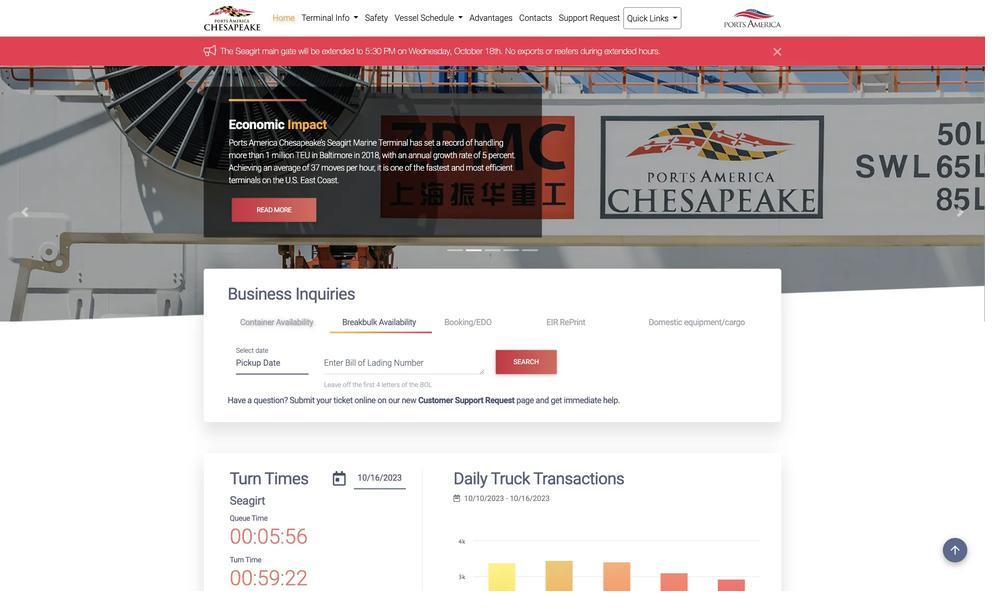 Task type: describe. For each thing, give the bounding box(es) containing it.
terminals
[[229, 175, 261, 185]]

times
[[265, 469, 309, 489]]

customer
[[418, 395, 453, 405]]

links
[[650, 13, 669, 23]]

of left 37
[[302, 163, 309, 173]]

page
[[517, 395, 534, 405]]

00:59:22
[[230, 567, 308, 591]]

lading
[[368, 358, 392, 368]]

search
[[514, 358, 539, 366]]

transactions
[[534, 469, 625, 489]]

support request
[[559, 13, 620, 23]]

on inside main content
[[378, 395, 387, 405]]

america
[[249, 138, 277, 148]]

availability for container availability
[[276, 317, 313, 327]]

0 vertical spatial support
[[559, 13, 588, 23]]

domestic equipment/cargo
[[649, 317, 745, 327]]

than
[[249, 150, 264, 160]]

advantages
[[470, 13, 513, 23]]

and inside main content
[[536, 395, 549, 405]]

have
[[228, 395, 246, 405]]

seagirt inside ports america chesapeake's seagirt marine terminal has set a record of handling more than 1 million teu in baltimore in 2018,                         with an annual growth rate of 5 percent. achieving an average of 37 moves per hour, it is one of the fastest and most efficient terminals on the u.s. east coast.
[[327, 138, 351, 148]]

breakbulk availability link
[[330, 313, 432, 334]]

search button
[[496, 350, 557, 374]]

2 in from the left
[[354, 150, 360, 160]]

5
[[483, 150, 487, 160]]

ports
[[229, 138, 247, 148]]

is
[[383, 163, 389, 173]]

1
[[266, 150, 270, 160]]

the seagirt main gate will be extended to 5:30 pm on wednesday, october 18th.  no exports or reefers during extended hours. link
[[220, 46, 661, 56]]

time for 00:05:56
[[252, 514, 268, 523]]

reefers
[[555, 46, 579, 56]]

queue
[[230, 514, 250, 523]]

economic
[[229, 117, 285, 132]]

million
[[272, 150, 294, 160]]

Enter Bill of Lading Number text field
[[324, 357, 485, 375]]

quick links link
[[624, 7, 682, 29]]

number
[[394, 358, 424, 368]]

1 extended from the left
[[322, 46, 354, 56]]

10/16/2023
[[510, 494, 550, 503]]

bol
[[420, 381, 432, 389]]

efficient
[[486, 163, 513, 173]]

have a question? submit your ticket online on our new customer support request page and get immediate help.
[[228, 395, 620, 405]]

submit
[[290, 395, 315, 405]]

1 horizontal spatial request
[[590, 13, 620, 23]]

breakbulk
[[342, 317, 377, 327]]

economic impact
[[229, 117, 327, 132]]

date
[[256, 347, 268, 355]]

of right bill
[[358, 358, 366, 368]]

10/10/2023 - 10/16/2023
[[464, 494, 550, 503]]

2 extended from the left
[[605, 46, 637, 56]]

go to top image
[[943, 538, 968, 563]]

terminal info
[[302, 13, 352, 23]]

ports america chesapeake's seagirt marine terminal has set a record of handling more than 1 million teu in baltimore in 2018,                         with an annual growth rate of 5 percent. achieving an average of 37 moves per hour, it is one of the fastest and most efficient terminals on the u.s. east coast.
[[229, 138, 516, 185]]

hour,
[[359, 163, 376, 173]]

our
[[389, 395, 400, 405]]

enter bill of lading number
[[324, 358, 424, 368]]

business
[[228, 284, 292, 304]]

online
[[355, 395, 376, 405]]

advantages link
[[466, 7, 516, 28]]

terminal info link
[[298, 7, 362, 28]]

with
[[382, 150, 397, 160]]

home
[[273, 13, 295, 23]]

letters
[[382, 381, 400, 389]]

the left bol
[[409, 381, 419, 389]]

no
[[506, 46, 516, 56]]

your
[[317, 395, 332, 405]]

availability for breakbulk availability
[[379, 317, 416, 327]]

request inside main content
[[486, 395, 515, 405]]

eir reprint link
[[534, 313, 636, 332]]

container availability
[[240, 317, 313, 327]]

turn for turn times
[[230, 469, 261, 489]]

or
[[546, 46, 553, 56]]

moves
[[322, 163, 345, 173]]

queue time 00:05:56
[[230, 514, 308, 549]]

read more
[[257, 206, 292, 214]]

leave off the first 4 letters of the bol
[[324, 381, 432, 389]]

0 horizontal spatial terminal
[[302, 13, 334, 23]]

eir reprint
[[547, 317, 586, 327]]

time for 00:59:22
[[245, 556, 261, 565]]

vessel schedule
[[395, 13, 456, 23]]

equipment/cargo
[[684, 317, 745, 327]]

more
[[274, 206, 292, 214]]

of right one
[[405, 163, 412, 173]]

schedule
[[421, 13, 454, 23]]

set
[[424, 138, 435, 148]]

leave
[[324, 381, 341, 389]]

main
[[262, 46, 279, 56]]

truck
[[491, 469, 530, 489]]

read
[[257, 206, 273, 214]]

get
[[551, 395, 562, 405]]

2 vertical spatial seagirt
[[230, 494, 265, 508]]

during
[[581, 46, 602, 56]]

be
[[311, 46, 320, 56]]

domestic
[[649, 317, 683, 327]]

handling
[[475, 138, 504, 148]]

18th.
[[485, 46, 503, 56]]



Task type: vqa. For each thing, say whether or not it's contained in the screenshot.
availability
yes



Task type: locate. For each thing, give the bounding box(es) containing it.
1 horizontal spatial on
[[378, 395, 387, 405]]

booking/edo link
[[432, 313, 534, 332]]

home link
[[269, 7, 298, 28]]

the seagirt main gate will be extended to 5:30 pm on wednesday, october 18th.  no exports or reefers during extended hours.
[[220, 46, 661, 56]]

Select date text field
[[236, 354, 309, 375]]

annual
[[409, 150, 432, 160]]

a right set
[[436, 138, 441, 148]]

bullhorn image
[[204, 45, 220, 56]]

availability down business inquiries
[[276, 317, 313, 327]]

support right customer at the bottom left of page
[[455, 395, 484, 405]]

request
[[590, 13, 620, 23], [486, 395, 515, 405]]

vessel
[[395, 13, 419, 23]]

time inside turn time 00:59:22
[[245, 556, 261, 565]]

1 vertical spatial terminal
[[378, 138, 408, 148]]

daily truck transactions
[[454, 469, 625, 489]]

and down rate on the left of page
[[451, 163, 464, 173]]

0 vertical spatial on
[[398, 46, 407, 56]]

availability
[[276, 317, 313, 327], [379, 317, 416, 327]]

time inside queue time 00:05:56
[[252, 514, 268, 523]]

2 availability from the left
[[379, 317, 416, 327]]

info
[[336, 13, 350, 23]]

2 horizontal spatial on
[[398, 46, 407, 56]]

request left page
[[486, 395, 515, 405]]

1 horizontal spatial an
[[398, 150, 407, 160]]

support request link
[[556, 7, 624, 28]]

container availability link
[[228, 313, 330, 332]]

the seagirt main gate will be extended to 5:30 pm on wednesday, october 18th.  no exports or reefers during extended hours. alert
[[0, 37, 986, 66]]

wednesday,
[[409, 46, 452, 56]]

10/10/2023
[[464, 494, 504, 503]]

impact
[[288, 117, 327, 132]]

00:05:56
[[230, 525, 308, 549]]

1 in from the left
[[312, 150, 318, 160]]

0 horizontal spatial a
[[248, 395, 252, 405]]

availability inside container availability "link"
[[276, 317, 313, 327]]

contacts
[[520, 13, 553, 23]]

of
[[466, 138, 473, 148], [474, 150, 481, 160], [302, 163, 309, 173], [405, 163, 412, 173], [358, 358, 366, 368], [402, 381, 408, 389]]

main content
[[196, 269, 790, 591]]

the down annual on the left top of page
[[414, 163, 424, 173]]

1 horizontal spatial and
[[536, 395, 549, 405]]

chesapeake's
[[279, 138, 326, 148]]

coast.
[[317, 175, 339, 185]]

1 vertical spatial an
[[264, 163, 272, 173]]

in right teu at the left top of page
[[312, 150, 318, 160]]

1 horizontal spatial extended
[[605, 46, 637, 56]]

availability right breakbulk
[[379, 317, 416, 327]]

question?
[[254, 395, 288, 405]]

close image
[[774, 45, 782, 57]]

domestic equipment/cargo link
[[636, 313, 758, 332]]

bill
[[345, 358, 356, 368]]

a right "have"
[[248, 395, 252, 405]]

calendar day image
[[333, 471, 346, 486]]

on right terminals at the top
[[262, 175, 271, 185]]

request left quick
[[590, 13, 620, 23]]

turn times
[[230, 469, 309, 489]]

growth
[[433, 150, 457, 160]]

seagirt inside alert
[[236, 46, 260, 56]]

one
[[390, 163, 403, 173]]

extended right 'during' in the top of the page
[[605, 46, 637, 56]]

the right off
[[353, 381, 362, 389]]

1 vertical spatial on
[[262, 175, 271, 185]]

a inside main content
[[248, 395, 252, 405]]

0 vertical spatial seagirt
[[236, 46, 260, 56]]

0 vertical spatial an
[[398, 150, 407, 160]]

0 horizontal spatial availability
[[276, 317, 313, 327]]

turn time 00:59:22
[[230, 556, 308, 591]]

0 horizontal spatial an
[[264, 163, 272, 173]]

37
[[311, 163, 320, 173]]

on inside alert
[[398, 46, 407, 56]]

vessel schedule link
[[392, 7, 466, 28]]

support
[[559, 13, 588, 23], [455, 395, 484, 405]]

the left u.s.
[[273, 175, 284, 185]]

-
[[506, 494, 508, 503]]

support up reefers at the right of the page
[[559, 13, 588, 23]]

terminal inside ports america chesapeake's seagirt marine terminal has set a record of handling more than 1 million teu in baltimore in 2018,                         with an annual growth rate of 5 percent. achieving an average of 37 moves per hour, it is one of the fastest and most efficient terminals on the u.s. east coast.
[[378, 138, 408, 148]]

safety link
[[362, 7, 392, 28]]

booking/edo
[[445, 317, 492, 327]]

0 vertical spatial time
[[252, 514, 268, 523]]

an down 1
[[264, 163, 272, 173]]

on inside ports america chesapeake's seagirt marine terminal has set a record of handling more than 1 million teu in baltimore in 2018,                         with an annual growth rate of 5 percent. achieving an average of 37 moves per hour, it is one of the fastest and most efficient terminals on the u.s. east coast.
[[262, 175, 271, 185]]

percent.
[[489, 150, 516, 160]]

container
[[240, 317, 274, 327]]

and inside ports america chesapeake's seagirt marine terminal has set a record of handling more than 1 million teu in baltimore in 2018,                         with an annual growth rate of 5 percent. achieving an average of 37 moves per hour, it is one of the fastest and most efficient terminals on the u.s. east coast.
[[451, 163, 464, 173]]

and left get at the right of page
[[536, 395, 549, 405]]

0 vertical spatial turn
[[230, 469, 261, 489]]

of up rate on the left of page
[[466, 138, 473, 148]]

record
[[442, 138, 464, 148]]

1 vertical spatial turn
[[230, 556, 244, 565]]

daily
[[454, 469, 488, 489]]

None text field
[[354, 469, 406, 490]]

1 vertical spatial time
[[245, 556, 261, 565]]

0 vertical spatial a
[[436, 138, 441, 148]]

turn
[[230, 469, 261, 489], [230, 556, 244, 565]]

turn inside turn time 00:59:22
[[230, 556, 244, 565]]

select
[[236, 347, 254, 355]]

a
[[436, 138, 441, 148], [248, 395, 252, 405]]

terminal
[[302, 13, 334, 23], [378, 138, 408, 148]]

turn for turn time 00:59:22
[[230, 556, 244, 565]]

quick
[[627, 13, 648, 23]]

exports
[[518, 46, 544, 56]]

pm
[[384, 46, 396, 56]]

2 turn from the top
[[230, 556, 244, 565]]

customer support request link
[[418, 395, 515, 405]]

1 horizontal spatial support
[[559, 13, 588, 23]]

availability inside breakbulk availability link
[[379, 317, 416, 327]]

turn up '00:59:22'
[[230, 556, 244, 565]]

time up '00:59:22'
[[245, 556, 261, 565]]

east
[[301, 175, 316, 185]]

1 vertical spatial and
[[536, 395, 549, 405]]

0 horizontal spatial and
[[451, 163, 464, 173]]

eir
[[547, 317, 558, 327]]

4
[[377, 381, 380, 389]]

a inside ports america chesapeake's seagirt marine terminal has set a record of handling more than 1 million teu in baltimore in 2018,                         with an annual growth rate of 5 percent. achieving an average of 37 moves per hour, it is one of the fastest and most efficient terminals on the u.s. east coast.
[[436, 138, 441, 148]]

quick links
[[627, 13, 671, 23]]

0 vertical spatial terminal
[[302, 13, 334, 23]]

extended left to
[[322, 46, 354, 56]]

1 horizontal spatial availability
[[379, 317, 416, 327]]

1 turn from the top
[[230, 469, 261, 489]]

1 horizontal spatial terminal
[[378, 138, 408, 148]]

main content containing 00:05:56
[[196, 269, 790, 591]]

time
[[252, 514, 268, 523], [245, 556, 261, 565]]

average
[[274, 163, 301, 173]]

contacts link
[[516, 7, 556, 28]]

of left 5
[[474, 150, 481, 160]]

0 horizontal spatial extended
[[322, 46, 354, 56]]

an right with
[[398, 150, 407, 160]]

0 horizontal spatial in
[[312, 150, 318, 160]]

1 vertical spatial support
[[455, 395, 484, 405]]

per
[[346, 163, 357, 173]]

terminal up with
[[378, 138, 408, 148]]

more
[[229, 150, 247, 160]]

0 vertical spatial and
[[451, 163, 464, 173]]

terminal left info at the top of page
[[302, 13, 334, 23]]

1 horizontal spatial in
[[354, 150, 360, 160]]

economic engine image
[[0, 66, 986, 491]]

safety
[[365, 13, 388, 23]]

0 horizontal spatial support
[[455, 395, 484, 405]]

inquiries
[[296, 284, 355, 304]]

seagirt right the the
[[236, 46, 260, 56]]

seagirt up baltimore
[[327, 138, 351, 148]]

time right queue
[[252, 514, 268, 523]]

none text field inside main content
[[354, 469, 406, 490]]

1 vertical spatial request
[[486, 395, 515, 405]]

calendar week image
[[454, 495, 460, 503]]

on right the pm
[[398, 46, 407, 56]]

in
[[312, 150, 318, 160], [354, 150, 360, 160]]

1 availability from the left
[[276, 317, 313, 327]]

2018,
[[362, 150, 380, 160]]

it
[[377, 163, 381, 173]]

first
[[364, 381, 375, 389]]

1 horizontal spatial a
[[436, 138, 441, 148]]

of right letters
[[402, 381, 408, 389]]

off
[[343, 381, 351, 389]]

read more link
[[232, 198, 317, 222]]

select date
[[236, 347, 268, 355]]

0 horizontal spatial request
[[486, 395, 515, 405]]

1 vertical spatial seagirt
[[327, 138, 351, 148]]

u.s.
[[285, 175, 299, 185]]

will
[[299, 46, 309, 56]]

2 vertical spatial on
[[378, 395, 387, 405]]

0 vertical spatial request
[[590, 13, 620, 23]]

baltimore
[[320, 150, 352, 160]]

1 vertical spatial a
[[248, 395, 252, 405]]

turn up queue
[[230, 469, 261, 489]]

seagirt up queue
[[230, 494, 265, 508]]

marine
[[353, 138, 377, 148]]

on left "our"
[[378, 395, 387, 405]]

business inquiries
[[228, 284, 355, 304]]

to
[[357, 46, 363, 56]]

gate
[[281, 46, 296, 56]]

support inside main content
[[455, 395, 484, 405]]

0 horizontal spatial on
[[262, 175, 271, 185]]

in up the per
[[354, 150, 360, 160]]

help.
[[604, 395, 620, 405]]

most
[[466, 163, 484, 173]]



